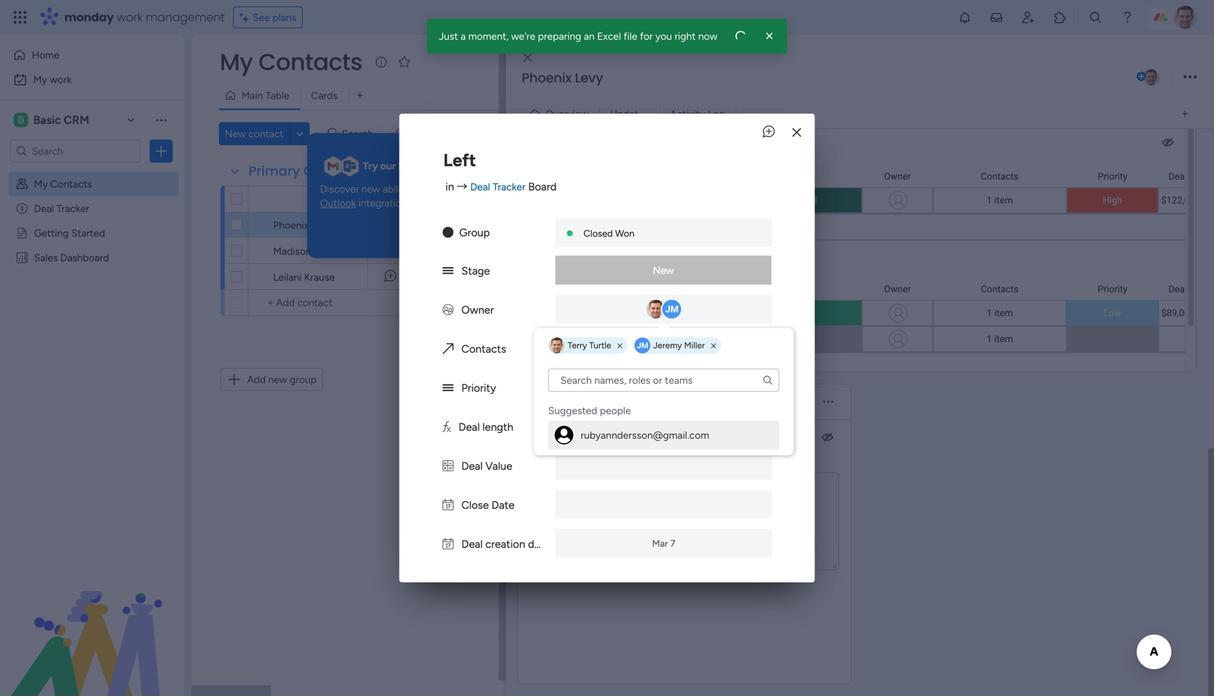 Task type: vqa. For each thing, say whether or not it's contained in the screenshot.
Add to favorites "image"
yes



Task type: locate. For each thing, give the bounding box(es) containing it.
tracker up getting started
[[56, 202, 89, 215]]

contacts
[[259, 46, 363, 78], [304, 162, 365, 180], [50, 178, 92, 190], [462, 343, 507, 356]]

miller
[[685, 340, 705, 351]]

b
[[18, 114, 24, 126]]

Search for content search field
[[549, 369, 780, 392]]

phoenix levy up overview button
[[522, 69, 604, 87]]

1 vertical spatial my contacts
[[34, 178, 92, 190]]

0 horizontal spatial work
[[50, 73, 72, 86]]

terry turtle image
[[1174, 6, 1198, 29], [1143, 68, 1161, 87], [549, 338, 565, 354]]

rubyanndersson@gmail.com
[[581, 429, 710, 441]]

0 horizontal spatial phoenix levy
[[273, 219, 333, 231]]

doyle
[[314, 245, 340, 257]]

phoenix levy
[[522, 69, 604, 87], [273, 219, 333, 231], [638, 343, 694, 354]]

work down home
[[50, 73, 72, 86]]

madison
[[273, 245, 312, 257]]

angle down image
[[297, 128, 304, 139]]

2 vertical spatial phoenix
[[638, 343, 672, 354]]

explore integrations
[[412, 228, 503, 240]]

filter board by person image
[[390, 127, 413, 141]]

turtle
[[590, 340, 612, 351]]

0 vertical spatial levy
[[575, 69, 604, 87]]

main table button
[[219, 84, 300, 107]]

date
[[528, 538, 550, 551]]

help image
[[1121, 10, 1135, 25]]

search everything image
[[1089, 10, 1104, 25]]

contacts up the discover
[[304, 162, 365, 180]]

new
[[362, 183, 380, 195], [268, 374, 287, 386]]

add view image
[[357, 90, 363, 101], [1183, 109, 1189, 119]]

1 horizontal spatial add view image
[[1183, 109, 1189, 119]]

1 vertical spatial add view image
[[1183, 109, 1189, 119]]

work for monday
[[117, 9, 143, 25]]

dapulse date column image
[[443, 499, 454, 512]]

deal for deal creation date
[[462, 538, 483, 551]]

tracker left "board"
[[493, 181, 526, 193]]

1 horizontal spatial new
[[653, 264, 674, 276]]

1 inside left dialog
[[651, 421, 655, 432]]

2 vertical spatial terry turtle image
[[549, 338, 565, 354]]

0 vertical spatial terry turtle image
[[1174, 6, 1198, 29]]

0 vertical spatial close image
[[763, 29, 777, 43]]

phoenix inside field
[[522, 69, 572, 87]]

dapulse numbers column image
[[443, 460, 454, 473]]

0 horizontal spatial phoenix
[[273, 219, 309, 231]]

2 horizontal spatial phoenix
[[638, 343, 672, 354]]

2 vertical spatial levy
[[674, 343, 694, 354]]

deal for deal tracker
[[34, 202, 54, 215]]

2 horizontal spatial 1
[[658, 108, 662, 120]]

group
[[460, 226, 490, 239]]

jeremy miller image
[[661, 298, 683, 320]]

closed
[[584, 228, 613, 239]]

deal tracker
[[34, 202, 89, 215]]

levy
[[575, 69, 604, 87], [312, 219, 333, 231], [674, 343, 694, 354]]

add new group button
[[221, 368, 323, 391]]

list box containing suggested people
[[546, 369, 783, 450]]

phoenix up 'madison'
[[273, 219, 309, 231]]

preparing
[[538, 30, 582, 42]]

1 vertical spatial tracker
[[56, 202, 89, 215]]

my
[[220, 46, 253, 78], [33, 73, 47, 86], [34, 178, 48, 190]]

1 vertical spatial new
[[653, 264, 674, 276]]

dialog
[[534, 328, 794, 456]]

work inside my work option
[[50, 73, 72, 86]]

new up terry turtle image
[[653, 264, 674, 276]]

0 horizontal spatial dapulse x slim image
[[618, 342, 623, 351]]

0 vertical spatial new
[[225, 128, 246, 140]]

1 vertical spatial new
[[268, 374, 287, 386]]

0 vertical spatial 1
[[658, 108, 662, 120]]

tracker inside in → deal tracker board
[[493, 181, 526, 193]]

dapulse x slim image
[[618, 342, 623, 351], [712, 342, 717, 351]]

Phoenix Levy field
[[519, 69, 1135, 88]]

/
[[651, 108, 655, 120]]

gmail button
[[458, 182, 484, 196]]

new down try
[[362, 183, 380, 195]]

my contacts
[[220, 46, 363, 78], [34, 178, 92, 190]]

1 horizontal spatial levy
[[575, 69, 604, 87]]

contacts right v2 board relation small icon at left
[[462, 343, 507, 356]]

phoenix
[[522, 69, 572, 87], [273, 219, 309, 231], [638, 343, 672, 354]]

0 horizontal spatial my contacts
[[34, 178, 92, 190]]

1 horizontal spatial work
[[117, 9, 143, 25]]

sales
[[34, 252, 58, 264]]

my down home
[[33, 73, 47, 86]]

&
[[487, 183, 493, 195]]

update feed image
[[990, 10, 1004, 25]]

1 inside 1 button
[[395, 224, 398, 232]]

jeremy miller
[[654, 340, 705, 351]]

my inside 'list box'
[[34, 178, 48, 190]]

7
[[671, 538, 676, 549]]

alert
[[735, 30, 748, 43]]

levy up search for content search box at the bottom of page
[[674, 343, 694, 354]]

1 horizontal spatial phoenix levy
[[522, 69, 604, 87]]

1 horizontal spatial tracker
[[493, 181, 526, 193]]

none search field inside 'list box'
[[549, 369, 780, 392]]

option
[[0, 171, 184, 174]]

deal right dapulse date column icon
[[462, 538, 483, 551]]

we're
[[511, 30, 536, 42]]

deal right the dapulse numbers column image
[[462, 460, 483, 473]]

levy down the an
[[575, 69, 604, 87]]

monday
[[64, 9, 114, 25]]

new inside button
[[268, 374, 287, 386]]

moment,
[[469, 30, 509, 42]]

terry
[[568, 340, 587, 351]]

deal inside 'list box'
[[34, 202, 54, 215]]

deal right →
[[471, 181, 490, 193]]

creation
[[486, 538, 526, 551]]

tree grid containing suggested people
[[549, 398, 780, 450]]

1 horizontal spatial dapulse x slim image
[[712, 342, 717, 351]]

1 vertical spatial 1
[[395, 224, 398, 232]]

1 button
[[367, 212, 414, 238]]

contacts inside field
[[304, 162, 365, 180]]

2 vertical spatial integrations
[[448, 228, 503, 240]]

deal for deal length
[[459, 421, 480, 434]]

deal for deal value
[[462, 460, 483, 473]]

just a moment, we're preparing an excel file for you right now alert
[[427, 19, 787, 54]]

1 horizontal spatial phoenix
[[522, 69, 572, 87]]

plans
[[273, 11, 297, 24]]

0 horizontal spatial levy
[[312, 219, 333, 231]]

phoenix levy inside left dialog
[[638, 343, 694, 354]]

tree grid
[[549, 398, 780, 450]]

phoenix levy inside phoenix levy field
[[522, 69, 604, 87]]

email
[[399, 160, 424, 172]]

0 horizontal spatial close image
[[763, 29, 777, 43]]

my up deal tracker on the left top
[[34, 178, 48, 190]]

help
[[1154, 660, 1179, 674]]

1 horizontal spatial our
[[441, 183, 456, 195]]

close image down phoenix levy field
[[793, 127, 802, 138]]

1 horizontal spatial my contacts
[[220, 46, 363, 78]]

new inside the discover new abilities with our gmail & outlook integrations
[[362, 183, 380, 195]]

contacts up deal tracker on the left top
[[50, 178, 92, 190]]

deal
[[471, 181, 490, 193], [34, 202, 54, 215], [459, 421, 480, 434], [462, 460, 483, 473], [462, 538, 483, 551]]

levy inside left dialog
[[674, 343, 694, 354]]

abilities
[[383, 183, 417, 195]]

1 vertical spatial work
[[50, 73, 72, 86]]

cards button
[[300, 84, 349, 107]]

1
[[658, 108, 662, 120], [395, 224, 398, 232], [651, 421, 655, 432]]

0 horizontal spatial tracker
[[56, 202, 89, 215]]

new inside left dialog
[[653, 264, 674, 276]]

new left contact
[[225, 128, 246, 140]]

deal right v2 function image
[[459, 421, 480, 434]]

2 vertical spatial 1
[[651, 421, 655, 432]]

0 vertical spatial integrations
[[426, 160, 483, 172]]

0 vertical spatial phoenix
[[522, 69, 572, 87]]

our left →
[[441, 183, 456, 195]]

dapulse x slim image right the miller
[[712, 342, 717, 351]]

select product image
[[13, 10, 27, 25]]

add
[[247, 374, 266, 386]]

levy up doyle
[[312, 219, 333, 231]]

mar 7
[[653, 538, 676, 549]]

0 vertical spatial our
[[381, 160, 396, 172]]

0 horizontal spatial new
[[268, 374, 287, 386]]

0 vertical spatial phoenix levy
[[522, 69, 604, 87]]

1 horizontal spatial new
[[362, 183, 380, 195]]

loading image
[[735, 30, 748, 43]]

close image
[[763, 29, 777, 43], [793, 127, 802, 138]]

phoenix levy up the madison doyle
[[273, 219, 333, 231]]

1 horizontal spatial list box
[[546, 369, 783, 450]]

2 horizontal spatial levy
[[674, 343, 694, 354]]

0 vertical spatial new
[[362, 183, 380, 195]]

0 vertical spatial my contacts
[[220, 46, 363, 78]]

levy inside field
[[575, 69, 604, 87]]

terry turtle
[[568, 340, 612, 351]]

in
[[446, 180, 454, 193]]

0 horizontal spatial 1
[[395, 224, 398, 232]]

0 horizontal spatial new
[[225, 128, 246, 140]]

won
[[616, 228, 635, 239]]

1 vertical spatial integrations
[[359, 197, 412, 209]]

0 horizontal spatial add view image
[[357, 90, 363, 101]]

1 vertical spatial our
[[441, 183, 456, 195]]

our
[[381, 160, 396, 172], [441, 183, 456, 195]]

for
[[640, 30, 653, 42]]

my contacts up table
[[220, 46, 363, 78]]

outlook button
[[320, 196, 356, 211]]

our right try
[[381, 160, 396, 172]]

dapulse date column image
[[443, 538, 454, 551]]

phoenix inside left dialog
[[638, 343, 672, 354]]

our inside the discover new abilities with our gmail & outlook integrations
[[441, 183, 456, 195]]

2 vertical spatial phoenix levy
[[638, 343, 694, 354]]

work right monday
[[117, 9, 143, 25]]

deal length
[[459, 421, 514, 434]]

deal inside in → deal tracker board
[[471, 181, 490, 193]]

0 horizontal spatial list box
[[0, 169, 184, 465]]

2 horizontal spatial terry turtle image
[[1174, 6, 1198, 29]]

integrations
[[426, 160, 483, 172], [359, 197, 412, 209], [448, 228, 503, 240]]

partner
[[449, 270, 482, 283]]

1 vertical spatial terry turtle image
[[1143, 68, 1161, 87]]

my contacts inside 'list box'
[[34, 178, 92, 190]]

1 horizontal spatial close image
[[793, 127, 802, 138]]

phoenix down close image
[[522, 69, 572, 87]]

help button
[[1141, 655, 1192, 679]]

suggested people
[[549, 405, 631, 417]]

dapulse x slim image right turtle
[[618, 342, 623, 351]]

1 horizontal spatial terry turtle image
[[1143, 68, 1161, 87]]

close image
[[524, 53, 532, 63]]

0 vertical spatial tracker
[[493, 181, 526, 193]]

my contacts up deal tracker on the left top
[[34, 178, 92, 190]]

priority
[[462, 382, 496, 395]]

v2 search image
[[328, 126, 339, 142]]

suggested
[[549, 405, 598, 417]]

new right add
[[268, 374, 287, 386]]

integrations inside explore integrations button
[[448, 228, 503, 240]]

contact
[[249, 128, 284, 140]]

jeremy
[[654, 340, 682, 351]]

1 dapulse x slim image from the left
[[618, 342, 623, 351]]

2 horizontal spatial phoenix levy
[[638, 343, 694, 354]]

phoenix levy up search for content search box at the bottom of page
[[638, 343, 694, 354]]

1 left explore
[[395, 224, 398, 232]]

phoenix up search for content search box at the bottom of page
[[638, 343, 672, 354]]

deal up getting
[[34, 202, 54, 215]]

1 left days
[[651, 421, 655, 432]]

stage
[[462, 264, 490, 278]]

list box
[[0, 169, 184, 465], [546, 369, 783, 450]]

file
[[624, 30, 638, 42]]

2 dapulse x slim image from the left
[[712, 342, 717, 351]]

monday marketplace image
[[1054, 10, 1068, 25]]

notifications image
[[958, 10, 973, 25]]

1 right /
[[658, 108, 662, 120]]

discover
[[320, 183, 359, 195]]

new inside "button"
[[225, 128, 246, 140]]

deal tracker link
[[471, 181, 526, 193]]

0 vertical spatial work
[[117, 9, 143, 25]]

list box containing my contacts
[[0, 169, 184, 465]]

None search field
[[549, 369, 780, 392]]

contacts up 'cards'
[[259, 46, 363, 78]]

tree grid inside 'list box'
[[549, 398, 780, 450]]

close image right the loading image
[[763, 29, 777, 43]]

dapulse x slim image for terry turtle
[[618, 342, 623, 351]]

0 horizontal spatial our
[[381, 160, 396, 172]]

1 horizontal spatial 1
[[651, 421, 655, 432]]

just
[[439, 30, 458, 42]]



Task type: describe. For each thing, give the bounding box(es) containing it.
1 for 1
[[395, 224, 398, 232]]

text
[[543, 393, 570, 411]]

outlook
[[320, 197, 356, 209]]

an
[[584, 30, 595, 42]]

v2 multiple person column image
[[443, 304, 454, 317]]

getting started
[[34, 227, 105, 239]]

v2 function image
[[443, 421, 451, 434]]

value
[[486, 460, 513, 473]]

people
[[600, 405, 631, 417]]

1 for 1 days
[[651, 421, 655, 432]]

discover new abilities with our gmail & outlook integrations
[[320, 183, 493, 209]]

[object object] element
[[549, 421, 780, 450]]

workspace image
[[14, 112, 28, 128]]

public dashboard image
[[15, 251, 29, 265]]

new for new contact
[[225, 128, 246, 140]]

1 inside 'updates / 1' button
[[658, 108, 662, 120]]

explore
[[412, 228, 446, 240]]

new for new
[[653, 264, 674, 276]]

close image inside just a moment, we're preparing an excel file for you right now alert
[[763, 29, 777, 43]]

contacts inside 'list box'
[[50, 178, 92, 190]]

main
[[242, 89, 263, 102]]

with
[[419, 183, 439, 195]]

show board description image
[[373, 55, 390, 69]]

alert inside just a moment, we're preparing an excel file for you right now alert
[[735, 30, 748, 43]]

try
[[363, 160, 378, 172]]

1 vertical spatial levy
[[312, 219, 333, 231]]

my work
[[33, 73, 72, 86]]

lottie animation element
[[0, 550, 184, 696]]

deal creation date
[[462, 538, 550, 551]]

public board image
[[15, 226, 29, 240]]

started
[[71, 227, 105, 239]]

dashboard
[[60, 252, 109, 264]]

length
[[483, 421, 514, 434]]

new contact
[[225, 128, 284, 140]]

now
[[699, 30, 718, 42]]

contact
[[313, 193, 350, 205]]

table
[[266, 89, 290, 102]]

tracker inside 'list box'
[[56, 202, 89, 215]]

basic crm
[[33, 113, 89, 127]]

close
[[462, 499, 489, 512]]

My Contacts field
[[216, 46, 366, 78]]

dapulse x slim image for jeremy miller
[[712, 342, 717, 351]]

my work link
[[9, 68, 176, 91]]

suggested people row
[[549, 398, 631, 418]]

crm
[[64, 113, 89, 127]]

workspace selection element
[[14, 111, 92, 129]]

0 horizontal spatial terry turtle image
[[549, 338, 565, 354]]

1 vertical spatial phoenix
[[273, 219, 309, 231]]

leilani
[[273, 271, 302, 283]]

integrations inside the discover new abilities with our gmail & outlook integrations
[[359, 197, 412, 209]]

my work option
[[9, 68, 176, 91]]

more dots image
[[824, 397, 834, 407]]

home link
[[9, 43, 176, 67]]

Search in workspace field
[[30, 143, 121, 159]]

new for add
[[268, 374, 287, 386]]

management
[[146, 9, 225, 25]]

days
[[657, 421, 678, 432]]

updates
[[611, 108, 649, 120]]

basic
[[33, 113, 61, 127]]

left dialog
[[400, 114, 815, 583]]

sales dashboard
[[34, 252, 109, 264]]

invite members image
[[1022, 10, 1036, 25]]

date
[[492, 499, 515, 512]]

updates / 1 button
[[600, 102, 662, 125]]

Search field
[[339, 124, 382, 144]]

jeremy miller image
[[635, 338, 651, 354]]

mar
[[653, 538, 669, 549]]

dialog containing suggested people
[[534, 328, 794, 456]]

updates / 1
[[611, 108, 662, 120]]

activity log button
[[660, 102, 736, 125]]

group
[[290, 374, 317, 386]]

explore integrations button
[[406, 222, 508, 245]]

my up main
[[220, 46, 253, 78]]

home option
[[9, 43, 176, 67]]

Primary Contacts field
[[245, 162, 368, 181]]

overview
[[546, 108, 589, 120]]

you
[[656, 30, 673, 42]]

v2 status image
[[443, 382, 454, 395]]

v2 sun image
[[443, 226, 454, 239]]

new contact button
[[219, 122, 290, 145]]

main table
[[242, 89, 290, 102]]

work for my
[[50, 73, 72, 86]]

Text field
[[539, 393, 574, 411]]

excel
[[598, 30, 621, 42]]

1 days
[[651, 421, 678, 432]]

closed won
[[584, 228, 635, 239]]

see plans button
[[233, 7, 303, 28]]

v2 status image
[[443, 264, 454, 278]]

see plans
[[253, 11, 297, 24]]

1 vertical spatial close image
[[793, 127, 802, 138]]

madison doyle
[[273, 245, 340, 257]]

home
[[32, 49, 59, 61]]

just a moment, we're preparing an excel file for you right now
[[439, 30, 718, 42]]

a
[[461, 30, 466, 42]]

add new group
[[247, 374, 317, 386]]

getting
[[34, 227, 69, 239]]

contacts inside left dialog
[[462, 343, 507, 356]]

terry turtle image
[[645, 298, 667, 320]]

add to favorites image
[[397, 55, 412, 69]]

primary contacts
[[249, 162, 365, 180]]

1 vertical spatial phoenix levy
[[273, 219, 333, 231]]

board
[[529, 180, 557, 193]]

lottie animation image
[[0, 550, 184, 696]]

0 vertical spatial add view image
[[357, 90, 363, 101]]

activity log
[[671, 108, 725, 120]]

search image
[[763, 375, 774, 386]]

primary
[[249, 162, 300, 180]]

see
[[253, 11, 270, 24]]

new for discover
[[362, 183, 380, 195]]

krause
[[304, 271, 335, 283]]

customer
[[443, 219, 488, 231]]

in → deal tracker board
[[446, 180, 557, 193]]

left
[[444, 150, 476, 170]]

log
[[708, 108, 725, 120]]

deal value
[[462, 460, 513, 473]]

right
[[675, 30, 696, 42]]

v2 board relation small image
[[443, 343, 454, 356]]

overview button
[[524, 102, 600, 125]]

my inside option
[[33, 73, 47, 86]]

close date
[[462, 499, 515, 512]]

gmail
[[458, 183, 484, 195]]



